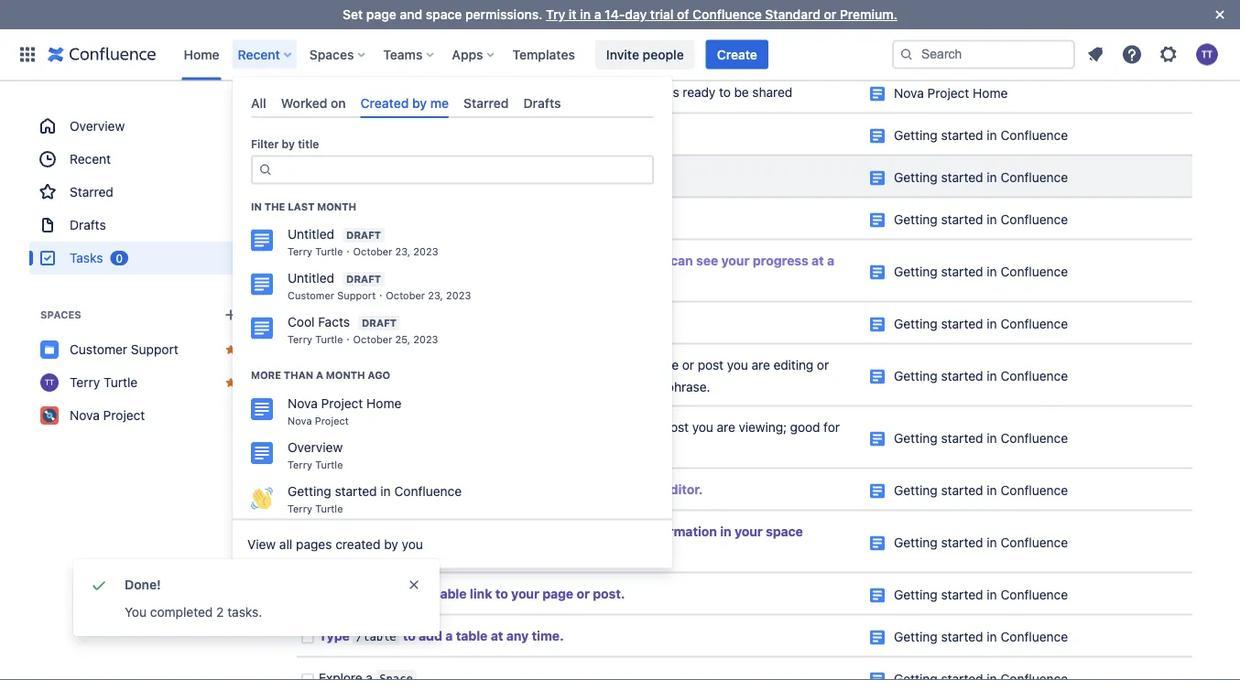 Task type: locate. For each thing, give the bounding box(es) containing it.
support for customer support ・ october 23, 2023
[[337, 290, 376, 302]]

→ for inline comment →
[[418, 358, 430, 373]]

0 vertical spatial added
[[430, 358, 468, 373]]

0 vertical spatial nova project home
[[894, 42, 1008, 57]]

0 vertical spatial support
[[337, 290, 376, 302]]

1 vertical spatial by
[[282, 138, 295, 151]]

comments down highlighted
[[477, 380, 538, 395]]

1 nova project home from the top
[[894, 42, 1008, 57]]

post down phrase.
[[663, 420, 689, 435]]

month for last
[[317, 201, 356, 213]]

banner containing home
[[0, 29, 1241, 81]]

completed
[[150, 605, 213, 620]]

1 horizontal spatial are
[[752, 358, 770, 373]]

→ up 'apply'
[[415, 420, 427, 435]]

targeted
[[423, 380, 473, 395]]

1 untitled from the top
[[288, 227, 335, 242]]

1 vertical spatial month
[[326, 370, 365, 382]]

press down the 'worked on' at the top of the page
[[319, 127, 357, 142]]

spaces inside popup button
[[310, 47, 354, 62]]

c
[[617, 42, 625, 57]]

top left page,
[[478, 253, 498, 268]]

project up page
[[321, 396, 363, 411]]

me
[[430, 95, 449, 110]]

a right as
[[548, 442, 555, 457]]

when right 'e' at the left top of page
[[374, 169, 408, 184]]

confluence image
[[48, 44, 156, 66], [48, 44, 156, 66]]

0 vertical spatial comment
[[356, 358, 415, 373]]

0 vertical spatial 23,
[[395, 246, 411, 258]]

viewing; inside added below the content of the page or post you are viewing; good for comments that apply to the content as a whole.
[[739, 420, 787, 435]]

press
[[319, 127, 357, 142], [319, 169, 354, 184], [319, 211, 354, 226], [319, 316, 354, 331]]

0 vertical spatial you
[[727, 358, 748, 373]]

to inside added to a highlighted section of the page or post you are editing or viewing; good for targeted comments on a specific word or phrase.
[[472, 358, 484, 373]]

spaces up click
[[310, 47, 354, 62]]

nova project
[[70, 408, 145, 423]]

post
[[698, 358, 724, 373], [663, 420, 689, 435]]

the left page,
[[517, 253, 538, 268]]

by for created
[[412, 95, 427, 110]]

0 vertical spatial drafts
[[524, 95, 561, 110]]

use the /info
[[319, 525, 407, 540]]

at right toolbar
[[412, 42, 424, 57]]

2023 for terry turtle ・ october 25, 2023
[[413, 334, 438, 346]]

0 vertical spatial →
[[418, 358, 430, 373]]

2 getting started in confluence link from the top
[[894, 170, 1069, 185]]

unstar this space image
[[224, 343, 238, 357], [224, 376, 238, 390]]

2 vertical spatial by
[[384, 537, 398, 552]]

・ down facts
[[343, 334, 353, 346]]

turtle inside "overview terry turtle"
[[315, 459, 343, 471]]

enter
[[427, 317, 461, 331]]

top inside use the toolbar at the top to play around with font , c o l o r s , formatt ing , and more
[[449, 42, 469, 57]]

added below the content of the page or post you are viewing; good for comments that apply to the content as a whole.
[[319, 420, 844, 457]]

1 vertical spatial nova project home
[[894, 86, 1008, 101]]

to up targeted
[[472, 358, 484, 373]]

a left specific at the left of page
[[560, 380, 566, 395]]

1 horizontal spatial editor.
[[663, 482, 703, 498]]

press right last
[[319, 211, 354, 226]]

banner
[[0, 29, 1241, 81]]

viewing; down inline
[[319, 380, 367, 395]]

0 vertical spatial untitled
[[288, 227, 335, 242]]

by for filter
[[282, 138, 295, 151]]

2 untitled from the top
[[288, 271, 335, 286]]

drafts down templates link at the left top of the page
[[524, 95, 561, 110]]

・ for terry turtle ・ october 23, 2023
[[343, 246, 353, 258]]

good inside added below the content of the page or post you are viewing; good for comments that apply to the content as a whole.
[[790, 420, 821, 435]]

group
[[29, 110, 249, 275]]

you left editing on the bottom right
[[727, 358, 748, 373]]

0 vertical spatial recent
[[238, 47, 280, 62]]

use
[[319, 42, 342, 57], [319, 525, 343, 540]]

→ for page comment →
[[415, 420, 427, 435]]

1 horizontal spatial post
[[698, 358, 724, 373]]

unstar this space image for terry turtle
[[224, 376, 238, 390]]

are inside added below the content of the page or post you are viewing; good for comments that apply to the content as a whole.
[[717, 420, 736, 435]]

started for 7th the page title icon from the top
[[942, 317, 984, 332]]

0 vertical spatial top
[[449, 42, 469, 57]]

0 vertical spatial ・
[[343, 246, 353, 258]]

2 vertical spatial ・
[[343, 334, 353, 346]]

any right table
[[506, 629, 529, 644]]

apps
[[452, 47, 483, 62]]

support up facts
[[337, 290, 376, 302]]

2 horizontal spatial by
[[412, 95, 427, 110]]

added up 'apply'
[[427, 420, 465, 435]]

space inside panel element to highlight important information in your space overview.
[[766, 525, 803, 540]]

to left save in the left top of the page
[[395, 85, 406, 100]]

page title icon image
[[870, 0, 885, 15], [870, 87, 885, 102], [870, 129, 885, 144], [870, 171, 885, 186], [870, 213, 885, 228], [870, 266, 885, 280], [870, 318, 885, 333], [870, 370, 885, 385], [870, 432, 885, 447], [870, 485, 885, 499], [870, 537, 885, 552], [870, 589, 885, 604], [870, 631, 885, 646], [870, 673, 885, 681]]

select add status
[[319, 253, 432, 268]]

0 vertical spatial for
[[404, 380, 420, 395]]

by
[[412, 95, 427, 110], [282, 138, 295, 151], [384, 537, 398, 552]]

good
[[370, 380, 400, 395], [790, 420, 821, 435]]

page inside added below the content of the page or post you are viewing; good for comments that apply to the content as a whole.
[[615, 420, 644, 435]]

appswitcher icon image
[[16, 44, 38, 66]]

6 getting started in confluence link from the top
[[894, 369, 1069, 384]]

2 vertical spatial when
[[476, 482, 510, 498]]

good inside added to a highlighted section of the page or post you are editing or viewing; good for targeted comments on a specific word or phrase.
[[370, 380, 400, 395]]

to inside panel element to highlight important information in your space overview.
[[505, 525, 518, 540]]

/table
[[780, 0, 820, 13], [356, 631, 396, 644]]

a left highlighted
[[487, 358, 494, 373]]

1 horizontal spatial /table
[[780, 0, 820, 13]]

your profile and preferences image
[[1197, 44, 1219, 66]]

, left "c"
[[610, 42, 614, 57]]

added to a highlighted section of the page or post you are editing or viewing; good for targeted comments on a specific word or phrase.
[[319, 358, 833, 395]]

0 horizontal spatial editor.
[[548, 169, 588, 184]]

0 horizontal spatial recent
[[70, 152, 111, 167]]

on down highlighted
[[541, 380, 556, 395]]

0 vertical spatial good
[[370, 380, 400, 395]]

specific
[[570, 380, 615, 395]]

support
[[337, 290, 376, 302], [131, 342, 178, 357]]

0 horizontal spatial on
[[331, 95, 346, 110]]

facts
[[318, 315, 350, 330]]

1 vertical spatial recent
[[70, 152, 111, 167]]

october for terry turtle ・ october 23, 2023
[[353, 246, 393, 258]]

turtle down customer support
[[104, 375, 138, 390]]

1 vertical spatial spaces
[[40, 309, 81, 321]]

set page and space permissions. try it in a 14-day trial of confluence standard or premium.
[[343, 7, 898, 22]]

0 horizontal spatial support
[[131, 342, 178, 357]]

0 horizontal spatial overview
[[70, 119, 125, 134]]

your right save in the left top of the page
[[440, 85, 466, 100]]

starred up to create a page at any time.
[[464, 95, 509, 110]]

your down invite
[[608, 85, 634, 100]]

1 vertical spatial viewing;
[[739, 420, 787, 435]]

1 nova project home link from the top
[[894, 42, 1008, 57]]

1 horizontal spatial you
[[693, 420, 714, 435]]

of inside at the top of the page, so teammates can see your progress at a glance.
[[501, 253, 514, 268]]

in for 5th the page title icon from the bottom
[[987, 483, 998, 498]]

23,
[[395, 246, 411, 258], [428, 290, 443, 302]]

1 page title icon image from the top
[[870, 0, 885, 15]]

terry turtle inside more than a month ago element
[[288, 503, 343, 515]]

your
[[440, 85, 466, 100], [608, 85, 634, 100], [722, 253, 750, 268], [735, 525, 763, 540], [511, 587, 540, 602]]

0 horizontal spatial by
[[282, 138, 295, 151]]

getting started in confluence link for 7th the page title icon from the top
[[894, 317, 1069, 332]]

templates
[[513, 47, 575, 62]]

terry turtle ・ october 25, 2023
[[288, 334, 438, 346]]

a right create
[[433, 127, 440, 142]]

in for 12th the page title icon from the bottom
[[987, 128, 998, 143]]

recent inside recent link
[[70, 152, 111, 167]]

set
[[343, 7, 363, 22]]

when down font
[[573, 85, 605, 100]]

tasks
[[70, 251, 103, 266]]

drafts inside drafts link
[[70, 218, 106, 233]]

highlight
[[521, 525, 576, 540]]

the up word
[[628, 358, 646, 373]]

23, up the enter
[[428, 290, 443, 302]]

5 getting started in confluence link from the top
[[894, 317, 1069, 332]]

untitled down in the last month
[[288, 227, 335, 242]]

1 horizontal spatial comments
[[477, 380, 538, 395]]

recent inside recent dropdown button
[[238, 47, 280, 62]]

on
[[331, 95, 346, 110], [411, 169, 426, 184], [541, 380, 556, 395]]

:wave: image
[[251, 488, 273, 510]]

1 vertical spatial nova project home link
[[894, 86, 1008, 101]]

1 vertical spatial top
[[478, 253, 498, 268]]

1 vertical spatial 2023
[[446, 290, 471, 302]]

unstar this space image inside customer support link
[[224, 343, 238, 357]]

1 vertical spatial any
[[506, 629, 529, 644]]

apps button
[[447, 40, 502, 69]]

2 horizontal spatial when
[[573, 85, 605, 100]]

comment up that
[[353, 420, 412, 435]]

0 horizontal spatial customer
[[70, 342, 127, 357]]

overview for overview
[[70, 119, 125, 134]]

information
[[645, 525, 717, 540]]

0 horizontal spatial 23,
[[395, 246, 411, 258]]

3 getting started in confluence link from the top
[[894, 212, 1069, 227]]

・ for customer support ・ october 23, 2023
[[376, 290, 386, 302]]

1 horizontal spatial content
[[529, 420, 574, 435]]

1 vertical spatial drafts
[[70, 218, 106, 233]]

or inside added below the content of the page or post you are viewing; good for comments that apply to the content as a whole.
[[648, 420, 660, 435]]

13 page title icon image from the top
[[870, 631, 885, 646]]

Filter by title text field
[[279, 157, 641, 183]]

nova
[[894, 42, 924, 57], [894, 86, 924, 101], [288, 396, 318, 411], [70, 408, 100, 423], [288, 415, 312, 427]]

1 horizontal spatial space
[[766, 525, 803, 540]]

1 horizontal spatial spaces
[[310, 47, 354, 62]]

・ up command
[[376, 290, 386, 302]]

content down below
[[483, 442, 528, 457]]

the up whole.
[[593, 420, 612, 435]]

, right r
[[656, 42, 660, 57]]

, right formatt
[[715, 42, 719, 57]]

page left the post.
[[543, 587, 574, 602]]

:wave: image
[[251, 488, 273, 510]]

0 horizontal spatial space
[[426, 7, 462, 22]]

with
[[559, 42, 584, 57]]

0 vertical spatial viewing;
[[319, 380, 367, 395]]

0 vertical spatial space
[[426, 7, 462, 22]]

see
[[696, 253, 719, 268]]

terry
[[288, 246, 312, 258], [288, 334, 312, 346], [70, 375, 100, 390], [288, 459, 312, 471], [288, 503, 312, 515]]

created by me
[[361, 95, 449, 110]]

create
[[390, 127, 430, 142]]

started for fourth the page title icon from the top
[[942, 170, 984, 185]]

viewing; inside added to a highlighted section of the page or post you are editing or viewing; good for targeted comments on a specific word or phrase.
[[319, 380, 367, 395]]

2 vertical spatial draft
[[362, 318, 397, 330]]

in for fourth the page title icon from the top
[[987, 170, 998, 185]]

1 horizontal spatial customer
[[288, 290, 334, 302]]

october for customer support ・ october 23, 2023
[[386, 290, 425, 302]]

1 vertical spatial 23,
[[428, 290, 443, 302]]

turtle
[[315, 246, 343, 258], [315, 334, 343, 346], [104, 375, 138, 390], [315, 459, 343, 471], [315, 503, 343, 515]]

view all pages created by you
[[247, 537, 423, 552]]

time.
[[518, 127, 551, 142], [532, 629, 564, 644]]

top inside at the top of the page, so teammates can see your progress at a glance.
[[478, 253, 498, 268]]

trial
[[650, 7, 674, 22]]

a right than
[[316, 370, 323, 382]]

1 horizontal spatial terry turtle
[[288, 503, 343, 515]]

0 vertical spatial are
[[752, 358, 770, 373]]

editor. right 'open'
[[548, 169, 588, 184]]

unstar this space image inside terry turtle link
[[224, 376, 238, 390]]

0 horizontal spatial good
[[370, 380, 400, 395]]

leave an inline comment when viewing a page or in the editor.
[[319, 482, 703, 498]]

getting started in confluence link
[[894, 128, 1069, 143], [894, 170, 1069, 185], [894, 212, 1069, 227], [894, 264, 1069, 279], [894, 317, 1069, 332], [894, 369, 1069, 384], [894, 431, 1069, 446], [894, 483, 1069, 498], [894, 536, 1069, 551], [894, 588, 1069, 603], [894, 630, 1069, 645]]

customer support link
[[29, 334, 249, 367]]

page,
[[541, 253, 576, 268]]

a inside added below the content of the page or post you are viewing; good for comments that apply to the content as a whole.
[[548, 442, 555, 457]]

0 horizontal spatial drafts
[[70, 218, 106, 233]]

0 vertical spatial overview
[[70, 119, 125, 134]]

your right see in the top right of the page
[[722, 253, 750, 268]]

by left me
[[412, 95, 427, 110]]

0 vertical spatial by
[[412, 95, 427, 110]]

,
[[610, 42, 614, 57], [656, 42, 660, 57], [715, 42, 719, 57]]

draft
[[469, 85, 497, 100]]

of up whole.
[[578, 420, 589, 435]]

0 vertical spatial post
[[698, 358, 724, 373]]

an
[[358, 482, 373, 498]]

0 vertical spatial use
[[319, 42, 342, 57]]

・
[[343, 246, 353, 258], [376, 290, 386, 302], [343, 334, 353, 346]]

be
[[734, 85, 749, 100]]

2 horizontal spatial for
[[824, 420, 840, 435]]

post inside added below the content of the page or post you are viewing; good for comments that apply to the content as a whole.
[[663, 420, 689, 435]]

of left page,
[[501, 253, 514, 268]]

create link
[[706, 40, 769, 69]]

2 , from the left
[[656, 42, 660, 57]]

content up as
[[529, 420, 574, 435]]

to right element
[[505, 525, 518, 540]]

overview for overview terry turtle
[[288, 440, 343, 455]]

nova down than
[[288, 396, 318, 411]]

added up targeted
[[430, 358, 468, 373]]

0 horizontal spatial comments
[[319, 442, 380, 457]]

comments down page
[[319, 442, 380, 457]]

project right search icon on the right top of page
[[928, 42, 970, 57]]

draft for terry turtle ・ october 25, 2023
[[362, 318, 397, 330]]

1 vertical spatial unstar this space image
[[224, 376, 238, 390]]

editor. up the information
[[663, 482, 703, 498]]

to right 'apply'
[[446, 442, 457, 457]]

the
[[345, 42, 364, 57], [427, 42, 446, 57], [524, 169, 545, 184], [265, 201, 285, 213], [454, 253, 474, 268], [517, 253, 538, 268], [628, 358, 646, 373], [507, 420, 526, 435], [593, 420, 612, 435], [461, 442, 480, 457], [639, 482, 660, 498], [346, 525, 367, 540]]

getting started in confluence link for 6th the page title icon from the top of the page
[[894, 264, 1069, 279]]

title
[[298, 138, 319, 151]]

press command + enter
[[319, 316, 461, 331]]

11 getting started in confluence link from the top
[[894, 630, 1069, 645]]

1 horizontal spatial viewing;
[[739, 420, 787, 435]]

home
[[973, 42, 1008, 57], [184, 47, 220, 62], [973, 86, 1008, 101], [367, 396, 402, 411]]

2 o from the left
[[636, 42, 644, 57]]

0 horizontal spatial are
[[717, 420, 736, 435]]

1 horizontal spatial top
[[478, 253, 498, 268]]

1 vertical spatial draft
[[346, 274, 381, 286]]

settings icon image
[[1158, 44, 1180, 66]]

your right the information
[[735, 525, 763, 540]]

the right status
[[454, 253, 474, 268]]

1 use from the top
[[319, 42, 342, 57]]

12 page title icon image from the top
[[870, 589, 885, 604]]

customer support ・ october 23, 2023
[[288, 290, 471, 302]]

1 vertical spatial support
[[131, 342, 178, 357]]

0 vertical spatial editor.
[[548, 169, 588, 184]]

viewing;
[[319, 380, 367, 395], [739, 420, 787, 435]]

0 horizontal spatial for
[[374, 587, 392, 602]]

0 vertical spatial on
[[331, 95, 346, 110]]

and up teams "popup button"
[[400, 7, 423, 22]]

draft up terry turtle ・ october 25, 2023
[[362, 318, 397, 330]]

or up important
[[609, 482, 622, 498]]

for a shareable link to your page or post.
[[371, 587, 625, 602]]

2023 for customer support ・ october 23, 2023
[[446, 290, 471, 302]]

unstar this space image up star this space icon at the bottom
[[224, 376, 238, 390]]

home link
[[178, 40, 225, 69]]

1 getting started in confluence link from the top
[[894, 128, 1069, 143]]

shareable
[[405, 587, 467, 602]]

to left add
[[403, 629, 416, 644]]

0 vertical spatial terry turtle
[[70, 375, 138, 390]]

/table inside type /table to add a table at any time.
[[356, 631, 396, 644]]

apply
[[410, 442, 442, 457]]

added
[[430, 358, 468, 373], [427, 420, 465, 435]]

2 unstar this space image from the top
[[224, 376, 238, 390]]

0 vertical spatial nova project home link
[[894, 42, 1008, 57]]

1 vertical spatial editor.
[[663, 482, 703, 498]]

on inside tab list
[[331, 95, 346, 110]]

home left recent dropdown button
[[184, 47, 220, 62]]

draft for terry turtle ・ october 23, 2023
[[346, 230, 381, 242]]

getting started in confluence link for fourth the page title icon from the top
[[894, 170, 1069, 185]]

7 getting started in confluence link from the top
[[894, 431, 1069, 446]]

month
[[317, 201, 356, 213], [326, 370, 365, 382]]

9 getting started in confluence link from the top
[[894, 536, 1069, 551]]

・ left add at left top
[[343, 246, 353, 258]]

1 vertical spatial good
[[790, 420, 821, 435]]

recent button
[[232, 40, 299, 69]]

1 vertical spatial space
[[766, 525, 803, 540]]

home down the "search" field
[[973, 86, 1008, 101]]

getting started in confluence link for 10th the page title icon from the bottom
[[894, 212, 1069, 227]]

1 vertical spatial /table
[[356, 631, 396, 644]]

added inside added below the content of the page or post you are viewing; good for comments that apply to the content as a whole.
[[427, 420, 465, 435]]

spaces button
[[304, 40, 372, 69]]

press up terry turtle ・ october 25, 2023
[[319, 316, 354, 331]]

1 horizontal spatial support
[[337, 290, 376, 302]]

0 vertical spatial unstar this space image
[[224, 343, 238, 357]]

turtle down leave
[[315, 503, 343, 515]]

any
[[493, 127, 515, 142], [506, 629, 529, 644]]

comment
[[356, 358, 415, 373], [353, 420, 412, 435], [413, 482, 472, 498]]

support inside in the last month element
[[337, 290, 376, 302]]

and inside use the toolbar at the top to play around with font , c o l o r s , formatt ing , and more
[[722, 42, 744, 57]]

0 horizontal spatial you
[[402, 537, 423, 552]]

2023 for terry turtle ・ october 23, 2023
[[414, 246, 439, 258]]

you
[[727, 358, 748, 373], [693, 420, 714, 435], [402, 537, 423, 552]]

1 unstar this space image from the top
[[224, 343, 238, 357]]

4 getting started in confluence link from the top
[[894, 264, 1069, 279]]

starred down recent link
[[70, 185, 114, 200]]

2 use from the top
[[319, 525, 343, 540]]

1 , from the left
[[610, 42, 614, 57]]

0 horizontal spatial ,
[[610, 42, 614, 57]]

2 nova project home from the top
[[894, 86, 1008, 101]]

8 page title icon image from the top
[[870, 370, 885, 385]]

0 horizontal spatial when
[[374, 169, 408, 184]]

0 horizontal spatial top
[[449, 42, 469, 57]]

overview inside "overview terry turtle"
[[288, 440, 343, 455]]

inline comment →
[[319, 358, 430, 373]]

by left title
[[282, 138, 295, 151]]

2 vertical spatial october
[[353, 334, 393, 346]]

added inside added to a highlighted section of the page or post you are editing or viewing; good for targeted comments on a specific word or phrase.
[[430, 358, 468, 373]]

drafts up the tasks
[[70, 218, 106, 233]]

s
[[649, 42, 656, 57]]

0 vertical spatial starred
[[464, 95, 509, 110]]

in for 7th the page title icon from the top
[[987, 317, 998, 332]]

nova project home link down premium.
[[894, 42, 1008, 57]]

10 getting started in confluence link from the top
[[894, 588, 1069, 603]]

2 vertical spatial you
[[402, 537, 423, 552]]

tab list
[[244, 88, 662, 118]]

when
[[573, 85, 605, 100], [374, 169, 408, 184], [476, 482, 510, 498]]

terry turtle ・ october 23, 2023
[[288, 246, 439, 258]]

page left is
[[637, 85, 667, 100]]

month for a
[[326, 370, 365, 382]]

use inside use the toolbar at the top to play around with font , c o l o r s , formatt ing , and more
[[319, 42, 342, 57]]

group containing overview
[[29, 110, 249, 275]]

1 vertical spatial terry turtle
[[288, 503, 343, 515]]

14 page title icon image from the top
[[870, 673, 885, 681]]

8 getting started in confluence link from the top
[[894, 483, 1069, 498]]

in for 10th the page title icon from the bottom
[[987, 212, 998, 227]]

top left play
[[449, 42, 469, 57]]

nova project home for second nova project home link from the top
[[894, 86, 1008, 101]]

use up overview.
[[319, 525, 343, 540]]

turtle up leave
[[315, 459, 343, 471]]

in for 7th the page title icon from the bottom of the page
[[987, 369, 998, 384]]

0 vertical spatial 2023
[[414, 246, 439, 258]]

starred
[[464, 95, 509, 110], [70, 185, 114, 200]]

tab list containing all
[[244, 88, 662, 118]]

terry turtle up nova project
[[70, 375, 138, 390]]

nova down premium.
[[894, 42, 924, 57]]

or down word
[[648, 420, 660, 435]]

page down word
[[615, 420, 644, 435]]

1 vertical spatial added
[[427, 420, 465, 435]]

1 vertical spatial untitled
[[288, 271, 335, 286]]

success image
[[88, 575, 110, 597]]

0 horizontal spatial post
[[663, 420, 689, 435]]

2023 up the enter
[[446, 290, 471, 302]]

customer for customer support ・ october 23, 2023
[[288, 290, 334, 302]]

support up terry turtle link
[[131, 342, 178, 357]]

1 vertical spatial are
[[717, 420, 736, 435]]

customer inside in the last month element
[[288, 290, 334, 302]]

to
[[472, 42, 484, 57], [395, 85, 406, 100], [719, 85, 731, 100], [374, 127, 387, 142], [474, 169, 487, 184], [472, 358, 484, 373], [446, 442, 457, 457], [505, 525, 518, 540], [496, 587, 508, 602], [403, 629, 416, 644]]

0 vertical spatial any
[[493, 127, 515, 142]]

started for 11th the page title icon
[[942, 536, 984, 551]]

you inside added below the content of the page or post you are viewing; good for comments that apply to the content as a whole.
[[693, 420, 714, 435]]



Task type: describe. For each thing, give the bounding box(es) containing it.
started inside more than a month ago element
[[335, 484, 377, 499]]

a down create
[[429, 169, 437, 184]]

in for 6th the page title icon from the top of the page
[[987, 264, 998, 279]]

getting inside more than a month ago element
[[288, 484, 331, 499]]

4 press from the top
[[319, 316, 354, 331]]

your inside at the top of the page, so teammates can see your progress at a glance.
[[722, 253, 750, 268]]

drafts link
[[29, 209, 249, 242]]

pages
[[296, 537, 332, 552]]

inline
[[319, 358, 353, 373]]

started for 3rd the page title icon from the bottom
[[942, 588, 984, 603]]

recent link
[[29, 143, 249, 176]]

to create a page at any time.
[[371, 127, 551, 142]]

in inside panel element to highlight important information in your space overview.
[[720, 525, 732, 540]]

untitled for terry
[[288, 227, 335, 242]]

2 page title icon image from the top
[[870, 87, 885, 102]]

getting started in confluence inside more than a month ago element
[[288, 484, 462, 499]]

in for 9th the page title icon from the top
[[987, 431, 998, 446]]

teams
[[383, 47, 423, 62]]

of right "trial"
[[677, 7, 690, 22]]

type
[[319, 629, 350, 644]]

project up "overview terry turtle"
[[315, 415, 349, 427]]

2 vertical spatial for
[[374, 587, 392, 602]]

progress
[[753, 253, 809, 268]]

press e when on a page to open the editor.
[[319, 169, 588, 184]]

comment for that
[[353, 420, 412, 435]]

started for 5th the page title icon from the bottom
[[942, 483, 984, 498]]

the down below
[[461, 442, 480, 457]]

23, for terry turtle ・ october 23, 2023
[[395, 246, 411, 258]]

6 page title icon image from the top
[[870, 266, 885, 280]]

use for toolbar
[[319, 42, 342, 57]]

notification icon image
[[1085, 44, 1107, 66]]

comments inside added below the content of the page or post you are viewing; good for comments that apply to the content as a whole.
[[319, 442, 380, 457]]

the left toolbar
[[345, 42, 364, 57]]

the up overview.
[[346, 525, 367, 540]]

started for 7th the page title icon from the bottom of the page
[[942, 369, 984, 384]]

or right the draft
[[501, 85, 513, 100]]

page up filter by title text box
[[443, 127, 474, 142]]

getting started in confluence link for 5th the page title icon from the bottom
[[894, 483, 1069, 498]]

getting started in confluence link for 9th the page title icon from the top
[[894, 431, 1069, 446]]

confluence inside more than a month ago element
[[394, 484, 462, 499]]

created
[[361, 95, 409, 110]]

at inside use the toolbar at the top to play around with font , c o l o r s , formatt ing , and more
[[412, 42, 424, 57]]

worked on
[[281, 95, 346, 110]]

・ for terry turtle ・ october 25, 2023
[[343, 334, 353, 346]]

viewing
[[513, 482, 561, 498]]

9 page title icon image from the top
[[870, 432, 885, 447]]

you inside added to a highlighted section of the page or post you are editing or viewing; good for targeted comments on a specific word or phrase.
[[727, 358, 748, 373]]

getting started in confluence link for 11th the page title icon
[[894, 536, 1069, 551]]

or right editing on the bottom right
[[817, 358, 829, 373]]

started for 9th the page title icon from the top
[[942, 431, 984, 446]]

dismiss image
[[407, 578, 421, 593]]

save
[[410, 85, 437, 100]]

10 page title icon image from the top
[[870, 485, 885, 499]]

page down whole.
[[574, 482, 605, 498]]

add
[[365, 255, 385, 268]]

open
[[490, 169, 521, 184]]

use for /info
[[319, 525, 343, 540]]

getting started in confluence link for 7th the page title icon from the bottom of the page
[[894, 369, 1069, 384]]

global element
[[11, 29, 889, 80]]

leave
[[319, 482, 355, 498]]

for inside added to a highlighted section of the page or post you are editing or viewing; good for targeted comments on a specific word or phrase.
[[404, 380, 420, 395]]

a left dismiss image at the left of the page
[[395, 587, 402, 602]]

on inside added to a highlighted section of the page or post you are editing or viewing; good for targeted comments on a specific word or phrase.
[[541, 380, 556, 395]]

turtle up glance.
[[315, 246, 343, 258]]

of inside added below the content of the page or post you are viewing; good for comments that apply to the content as a whole.
[[578, 420, 589, 435]]

october for terry turtle ・ october 25, 2023
[[353, 334, 393, 346]]

0 vertical spatial /table
[[780, 0, 820, 13]]

in the last month element
[[233, 222, 673, 350]]

your right link
[[511, 587, 540, 602]]

are inside added to a highlighted section of the page or post you are editing or viewing; good for targeted comments on a specific word or phrase.
[[752, 358, 770, 373]]

a right viewing
[[564, 482, 571, 498]]

create a space image
[[220, 304, 242, 326]]

last
[[288, 201, 315, 213]]

help icon image
[[1122, 44, 1144, 66]]

home right search icon on the right top of page
[[973, 42, 1008, 57]]

getting started in confluence link for 3rd the page title icon from the bottom
[[894, 588, 1069, 603]]

close image
[[1210, 4, 1231, 26]]

1 vertical spatial on
[[411, 169, 426, 184]]

post inside added to a highlighted section of the page or post you are editing or viewing; good for targeted comments on a specific word or phrase.
[[698, 358, 724, 373]]

r
[[644, 42, 649, 57]]

search image
[[900, 47, 914, 62]]

worked
[[281, 95, 328, 110]]

templates link
[[507, 40, 581, 69]]

font
[[587, 42, 610, 57]]

14-
[[605, 7, 625, 22]]

page right set
[[366, 7, 397, 22]]

0 horizontal spatial terry turtle
[[70, 375, 138, 390]]

standard
[[766, 7, 821, 22]]

a right add
[[446, 629, 453, 644]]

7 page title icon image from the top
[[870, 318, 885, 333]]

to left 'open'
[[474, 169, 487, 184]]

ready
[[683, 85, 716, 100]]

at right table
[[491, 629, 503, 644]]

in for 3rd the page title icon from the bottom
[[987, 588, 998, 603]]

nova down search icon on the right top of page
[[894, 86, 924, 101]]

table
[[456, 629, 488, 644]]

that
[[384, 442, 407, 457]]

project down the "search" field
[[928, 86, 970, 101]]

overview terry turtle
[[288, 440, 343, 471]]

25,
[[395, 334, 411, 346]]

nova left page
[[288, 415, 312, 427]]

4 page title icon image from the top
[[870, 171, 885, 186]]

to left be
[[719, 85, 731, 100]]

23, for customer support ・ october 23, 2023
[[428, 290, 443, 302]]

unstar this space image for customer support
[[224, 343, 238, 357]]

getting started in confluence link for 12th the page title icon from the bottom
[[894, 128, 1069, 143]]

phrase.
[[667, 380, 711, 395]]

overview link
[[29, 110, 249, 143]]

at down the draft
[[477, 127, 490, 142]]

of inside added to a highlighted section of the page or post you are editing or viewing; good for targeted comments on a specific word or phrase.
[[612, 358, 624, 373]]

1 press from the top
[[319, 127, 357, 142]]

click
[[319, 85, 348, 100]]

nova project link
[[29, 400, 249, 432]]

cool
[[288, 315, 315, 330]]

important
[[580, 525, 642, 540]]

/image
[[714, 0, 754, 13]]

type /table to add a table at any time.
[[319, 629, 564, 644]]

1 horizontal spatial drafts
[[524, 95, 561, 110]]

or left the post.
[[577, 587, 590, 602]]

added for inline comment →
[[430, 358, 468, 373]]

page inside added to a highlighted section of the page or post you are editing or viewing; good for targeted comments on a specific word or phrase.
[[650, 358, 679, 373]]

the right 'open'
[[524, 169, 545, 184]]

+
[[414, 317, 421, 331]]

all
[[251, 95, 266, 110]]

panel element to highlight important information in your space overview.
[[319, 525, 807, 562]]

nova project home for second nova project home link from the bottom of the page
[[894, 42, 1008, 57]]

or up phrase.
[[682, 358, 695, 373]]

starred inside starred link
[[70, 185, 114, 200]]

terry inside "overview terry turtle"
[[288, 459, 312, 471]]

section
[[566, 358, 609, 373]]

1 horizontal spatial when
[[476, 482, 510, 498]]

the up the information
[[639, 482, 660, 498]]

support for customer support
[[131, 342, 178, 357]]

1 horizontal spatial starred
[[464, 95, 509, 110]]

0 vertical spatial when
[[573, 85, 605, 100]]

turtle down facts
[[315, 334, 343, 346]]

0 vertical spatial time.
[[518, 127, 551, 142]]

teammates
[[597, 253, 668, 268]]

draft for customer support ・ october 23, 2023
[[346, 274, 381, 286]]

than
[[284, 370, 313, 382]]

e
[[361, 171, 367, 184]]

to right link
[[496, 587, 508, 602]]

teams button
[[378, 40, 441, 69]]

the right below
[[507, 420, 526, 435]]

11 page title icon image from the top
[[870, 537, 885, 552]]

5 page title icon image from the top
[[870, 213, 885, 228]]

1 vertical spatial when
[[374, 169, 408, 184]]

the right in
[[265, 201, 285, 213]]

element
[[451, 525, 502, 540]]

/info
[[373, 526, 407, 540]]

filter by title
[[251, 138, 319, 151]]

1 o from the left
[[625, 42, 633, 57]]

started for second the page title icon from the bottom of the page
[[942, 630, 984, 645]]

cool facts
[[288, 315, 350, 330]]

a left 14-
[[594, 7, 602, 22]]

comments inside added to a highlighted section of the page or post you are editing or viewing; good for targeted comments on a specific word or phrase.
[[477, 380, 538, 395]]

to inside added below the content of the page or post you are viewing; good for comments that apply to the content as a whole.
[[446, 442, 457, 457]]

1 vertical spatial time.
[[532, 629, 564, 644]]

tasks.
[[227, 605, 262, 620]]

home inside the nova project home nova project
[[367, 396, 402, 411]]

added for page comment →
[[427, 420, 465, 435]]

0 horizontal spatial content
[[483, 442, 528, 457]]

2 vertical spatial comment
[[413, 482, 472, 498]]

status
[[392, 255, 432, 268]]

2 press from the top
[[319, 169, 354, 184]]

0 horizontal spatial spaces
[[40, 309, 81, 321]]

at right progress
[[812, 253, 824, 268]]

to inside use the toolbar at the top to play around with font , c o l o r s , formatt ing , and more
[[472, 42, 484, 57]]

started for 6th the page title icon from the top of the page
[[942, 264, 984, 279]]

is
[[670, 85, 680, 100]]

around
[[515, 42, 556, 57]]

a inside at the top of the page, so teammates can see your progress at a glance.
[[827, 253, 835, 268]]

permissions.
[[465, 7, 543, 22]]

3 press from the top
[[319, 211, 354, 226]]

3 page title icon image from the top
[[870, 129, 885, 144]]

getting started in confluence link for second the page title icon from the bottom of the page
[[894, 630, 1069, 645]]

2 nova project home link from the top
[[894, 86, 1008, 101]]

Search field
[[892, 40, 1076, 69]]

nova project home nova project
[[288, 396, 402, 427]]

page down to create a page at any time.
[[440, 169, 471, 184]]

or right standard
[[824, 7, 837, 22]]

0
[[116, 252, 123, 265]]

shared
[[753, 85, 793, 100]]

link
[[470, 587, 492, 602]]

day
[[625, 7, 647, 22]]

glance.
[[319, 275, 365, 290]]

0 horizontal spatial and
[[400, 7, 423, 22]]

home inside home link
[[184, 47, 220, 62]]

star this space image
[[224, 409, 238, 423]]

can
[[671, 253, 693, 268]]

comment for good
[[356, 358, 415, 373]]

in inside more than a month ago element
[[381, 484, 391, 499]]

in for second the page title icon from the bottom of the page
[[987, 630, 998, 645]]

more than a month ago element
[[233, 391, 673, 519]]

for inside added below the content of the page or post you are viewing; good for comments that apply to the content as a whole.
[[824, 420, 840, 435]]

invite people
[[606, 47, 684, 62]]

it
[[569, 7, 577, 22]]

nova down terry turtle link
[[70, 408, 100, 423]]

done!
[[125, 578, 161, 593]]

started for 10th the page title icon from the bottom
[[942, 212, 984, 227]]

customer for customer support
[[70, 342, 127, 357]]

project down terry turtle link
[[103, 408, 145, 423]]

invite people button
[[595, 40, 695, 69]]

started for 12th the page title icon from the bottom
[[942, 128, 984, 143]]

in
[[251, 201, 262, 213]]

in the last month
[[251, 201, 356, 213]]

view all pages created by you link
[[233, 527, 673, 563]]

at right status
[[438, 253, 451, 268]]

to left create
[[374, 127, 387, 142]]

untitled for customer
[[288, 271, 335, 286]]

or right word
[[651, 380, 663, 395]]

add
[[419, 629, 443, 644]]

so
[[579, 253, 594, 268]]

play
[[487, 42, 511, 57]]

your inside panel element to highlight important information in your space overview.
[[735, 525, 763, 540]]

3 , from the left
[[715, 42, 719, 57]]

page comment →
[[319, 420, 427, 435]]

the inside added to a highlighted section of the page or post you are editing or viewing; good for targeted comments on a specific word or phrase.
[[628, 358, 646, 373]]

all
[[279, 537, 293, 552]]

2
[[216, 605, 224, 620]]

the left apps at the left top of page
[[427, 42, 446, 57]]

in for 11th the page title icon
[[987, 536, 998, 551]]

post.
[[593, 587, 625, 602]]



Task type: vqa. For each thing, say whether or not it's contained in the screenshot.


